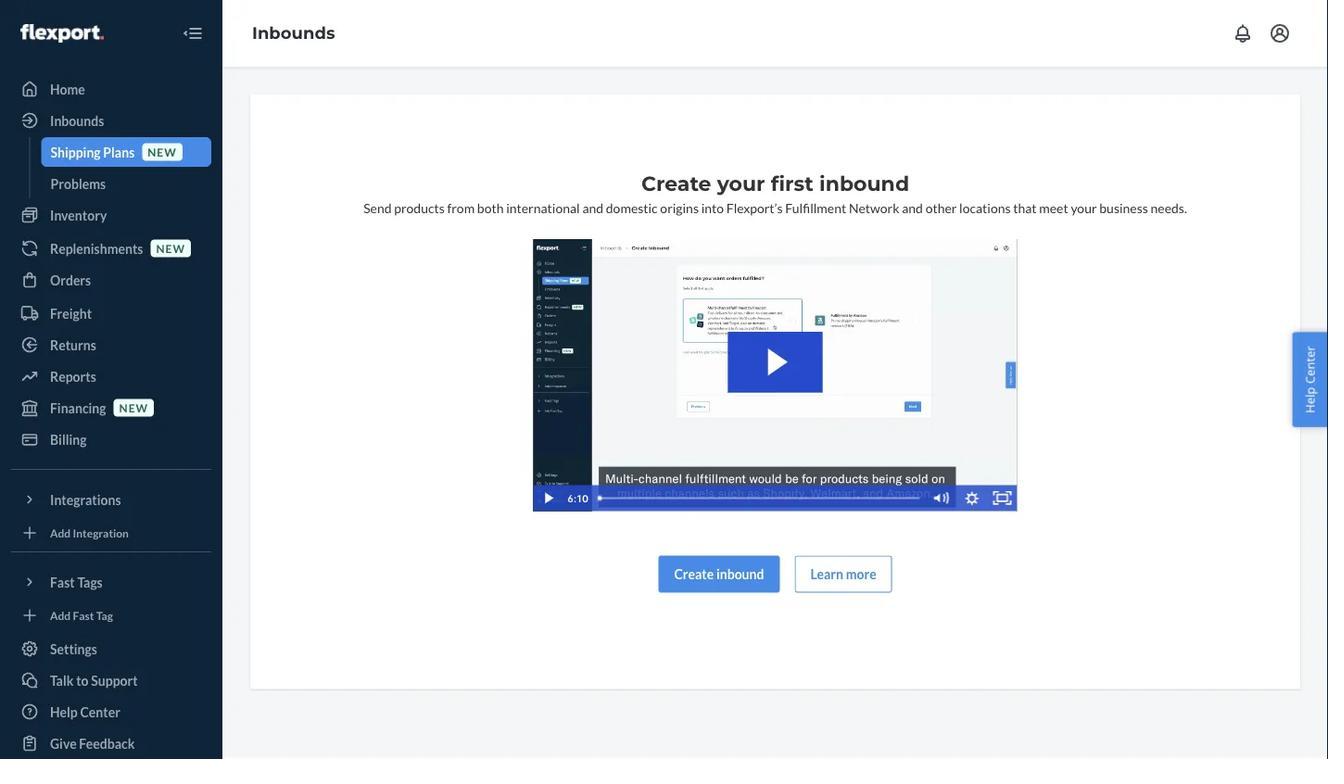 Task type: locate. For each thing, give the bounding box(es) containing it.
0 horizontal spatial center
[[80, 704, 120, 720]]

0 vertical spatial help center
[[1302, 346, 1319, 413]]

0 horizontal spatial help center
[[50, 704, 120, 720]]

1 horizontal spatial center
[[1302, 346, 1319, 384]]

create inside create your first inbound send products from both international and domestic origins into flexport's fulfillment network and other locations that meet your business needs.
[[641, 171, 712, 196]]

new right plans
[[148, 145, 177, 158]]

1 horizontal spatial inbounds
[[252, 23, 335, 43]]

0 vertical spatial inbound
[[820, 171, 910, 196]]

orders
[[50, 272, 91, 288]]

problems
[[51, 176, 106, 191]]

1 vertical spatial inbound
[[717, 567, 764, 582]]

0 vertical spatial create
[[641, 171, 712, 196]]

tag
[[96, 609, 113, 622]]

products
[[394, 200, 445, 216]]

replenishments
[[50, 241, 143, 256]]

inbound up network
[[820, 171, 910, 196]]

center
[[1302, 346, 1319, 384], [80, 704, 120, 720]]

international
[[506, 200, 580, 216]]

fast left tags
[[50, 574, 75, 590]]

fast inside add fast tag link
[[73, 609, 94, 622]]

inbound inside create your first inbound send products from both international and domestic origins into flexport's fulfillment network and other locations that meet your business needs.
[[820, 171, 910, 196]]

talk to support
[[50, 673, 138, 688]]

integration
[[73, 526, 129, 540]]

0 vertical spatial your
[[717, 171, 765, 196]]

integrations button
[[11, 485, 211, 515]]

feedback
[[79, 736, 135, 751]]

0 horizontal spatial inbounds
[[50, 113, 104, 128]]

add left integration
[[50, 526, 71, 540]]

and left other
[[902, 200, 923, 216]]

billing link
[[11, 425, 211, 454]]

video thumbnail image
[[534, 239, 1018, 511], [534, 239, 1018, 511]]

0 horizontal spatial and
[[583, 200, 604, 216]]

0 vertical spatial fast
[[50, 574, 75, 590]]

add fast tag link
[[11, 605, 211, 627]]

learn more button
[[795, 556, 892, 593]]

flexport logo image
[[20, 24, 104, 43]]

1 vertical spatial help center
[[50, 704, 120, 720]]

more
[[846, 567, 877, 582]]

create inside the "create inbound" button
[[674, 567, 714, 582]]

talk to support button
[[11, 666, 211, 695]]

from
[[447, 200, 475, 216]]

0 vertical spatial add
[[50, 526, 71, 540]]

1 vertical spatial new
[[156, 241, 185, 255]]

new down reports "link" on the left of the page
[[119, 401, 148, 414]]

create
[[641, 171, 712, 196], [674, 567, 714, 582]]

other
[[926, 200, 957, 216]]

0 vertical spatial center
[[1302, 346, 1319, 384]]

inbounds link
[[252, 23, 335, 43], [11, 106, 211, 135]]

1 vertical spatial add
[[50, 609, 71, 622]]

1 horizontal spatial help
[[1302, 387, 1319, 413]]

learn more
[[811, 567, 877, 582]]

add
[[50, 526, 71, 540], [50, 609, 71, 622]]

help center
[[1302, 346, 1319, 413], [50, 704, 120, 720]]

2 and from the left
[[902, 200, 923, 216]]

and
[[583, 200, 604, 216], [902, 200, 923, 216]]

add up settings
[[50, 609, 71, 622]]

1 add from the top
[[50, 526, 71, 540]]

create inbound button
[[659, 556, 780, 593]]

returns link
[[11, 330, 211, 360]]

2 vertical spatial new
[[119, 401, 148, 414]]

financing
[[50, 400, 106, 416]]

0 horizontal spatial inbound
[[717, 567, 764, 582]]

help center link
[[11, 697, 211, 727]]

1 vertical spatial help
[[50, 704, 78, 720]]

close navigation image
[[182, 22, 204, 45]]

new
[[148, 145, 177, 158], [156, 241, 185, 255], [119, 401, 148, 414]]

into
[[702, 200, 724, 216]]

your right meet
[[1071, 200, 1097, 216]]

help
[[1302, 387, 1319, 413], [50, 704, 78, 720]]

0 vertical spatial inbounds link
[[252, 23, 335, 43]]

plans
[[103, 144, 135, 160]]

that
[[1014, 200, 1037, 216]]

origins
[[660, 200, 699, 216]]

inventory
[[50, 207, 107, 223]]

inbound left learn
[[717, 567, 764, 582]]

problems link
[[41, 169, 211, 198]]

to
[[76, 673, 89, 688]]

1 horizontal spatial your
[[1071, 200, 1097, 216]]

0 vertical spatial help
[[1302, 387, 1319, 413]]

fast tags
[[50, 574, 103, 590]]

1 horizontal spatial help center
[[1302, 346, 1319, 413]]

new up orders link
[[156, 241, 185, 255]]

freight
[[50, 305, 92, 321]]

1 vertical spatial fast
[[73, 609, 94, 622]]

your up flexport's
[[717, 171, 765, 196]]

create inbound
[[674, 567, 764, 582]]

needs.
[[1151, 200, 1188, 216]]

shipping plans
[[51, 144, 135, 160]]

0 horizontal spatial help
[[50, 704, 78, 720]]

open account menu image
[[1269, 22, 1292, 45]]

fast left tag
[[73, 609, 94, 622]]

0 horizontal spatial your
[[717, 171, 765, 196]]

inbound inside the "create inbound" button
[[717, 567, 764, 582]]

1 horizontal spatial inbound
[[820, 171, 910, 196]]

both
[[477, 200, 504, 216]]

1 vertical spatial create
[[674, 567, 714, 582]]

add fast tag
[[50, 609, 113, 622]]

0 vertical spatial new
[[148, 145, 177, 158]]

fast
[[50, 574, 75, 590], [73, 609, 94, 622]]

your
[[717, 171, 765, 196], [1071, 200, 1097, 216]]

help inside button
[[1302, 387, 1319, 413]]

video element
[[534, 239, 1018, 511]]

fast inside fast tags dropdown button
[[50, 574, 75, 590]]

help center inside button
[[1302, 346, 1319, 413]]

inbound
[[820, 171, 910, 196], [717, 567, 764, 582]]

0 horizontal spatial inbounds link
[[11, 106, 211, 135]]

business
[[1100, 200, 1149, 216]]

new for replenishments
[[156, 241, 185, 255]]

and left domestic
[[583, 200, 604, 216]]

1 horizontal spatial and
[[902, 200, 923, 216]]

2 add from the top
[[50, 609, 71, 622]]

inbounds
[[252, 23, 335, 43], [50, 113, 104, 128]]



Task type: describe. For each thing, give the bounding box(es) containing it.
1 vertical spatial center
[[80, 704, 120, 720]]

integrations
[[50, 492, 121, 508]]

reports link
[[11, 362, 211, 391]]

new for shipping plans
[[148, 145, 177, 158]]

settings link
[[11, 634, 211, 664]]

reports
[[50, 369, 96, 384]]

new for financing
[[119, 401, 148, 414]]

returns
[[50, 337, 96, 353]]

inventory link
[[11, 200, 211, 230]]

tags
[[77, 574, 103, 590]]

1 horizontal spatial inbounds link
[[252, 23, 335, 43]]

meet
[[1040, 200, 1069, 216]]

center inside button
[[1302, 346, 1319, 384]]

1 vertical spatial inbounds link
[[11, 106, 211, 135]]

freight link
[[11, 299, 211, 328]]

give feedback button
[[11, 729, 211, 758]]

create your first inbound send products from both international and domestic origins into flexport's fulfillment network and other locations that meet your business needs.
[[364, 171, 1188, 216]]

0 vertical spatial inbounds
[[252, 23, 335, 43]]

fast tags button
[[11, 567, 211, 597]]

orders link
[[11, 265, 211, 295]]

1 vertical spatial your
[[1071, 200, 1097, 216]]

home link
[[11, 74, 211, 104]]

talk
[[50, 673, 74, 688]]

learn
[[811, 567, 844, 582]]

add integration
[[50, 526, 129, 540]]

home
[[50, 81, 85, 97]]

locations
[[960, 200, 1011, 216]]

add for add integration
[[50, 526, 71, 540]]

billing
[[50, 432, 87, 447]]

1 vertical spatial inbounds
[[50, 113, 104, 128]]

first
[[771, 171, 814, 196]]

create for inbound
[[674, 567, 714, 582]]

give
[[50, 736, 77, 751]]

network
[[849, 200, 900, 216]]

add for add fast tag
[[50, 609, 71, 622]]

fulfillment
[[786, 200, 847, 216]]

help center button
[[1293, 332, 1329, 427]]

domestic
[[606, 200, 658, 216]]

give feedback
[[50, 736, 135, 751]]

flexport's
[[727, 200, 783, 216]]

send
[[364, 200, 392, 216]]

open notifications image
[[1232, 22, 1254, 45]]

1 and from the left
[[583, 200, 604, 216]]

support
[[91, 673, 138, 688]]

settings
[[50, 641, 97, 657]]

add integration link
[[11, 522, 211, 544]]

shipping
[[51, 144, 101, 160]]

create for your
[[641, 171, 712, 196]]



Task type: vqa. For each thing, say whether or not it's contained in the screenshot.
the bottom Create
yes



